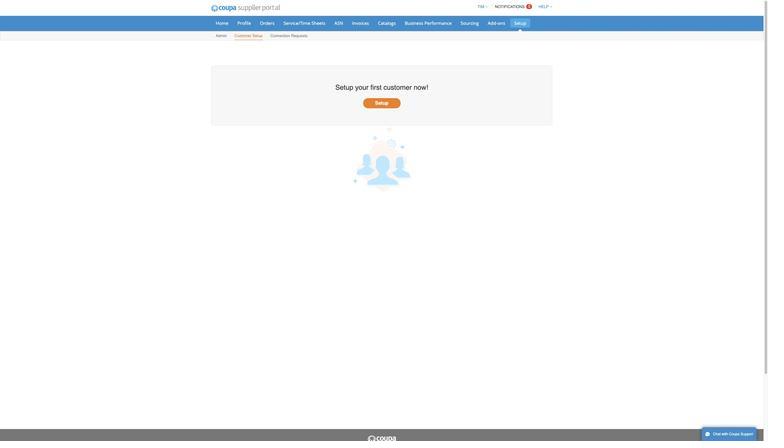 Task type: vqa. For each thing, say whether or not it's contained in the screenshot.
Primary Address
no



Task type: locate. For each thing, give the bounding box(es) containing it.
catalogs
[[378, 20, 396, 26]]

customer setup link
[[234, 32, 263, 40]]

navigation containing notifications 0
[[475, 1, 553, 13]]

1 horizontal spatial coupa supplier portal image
[[367, 435, 397, 441]]

0 horizontal spatial coupa supplier portal image
[[207, 1, 284, 16]]

connection requests
[[270, 34, 308, 38]]

1 vertical spatial coupa supplier portal image
[[367, 435, 397, 441]]

sourcing
[[461, 20, 479, 26]]

setup inside button
[[375, 101, 389, 106]]

0
[[528, 4, 531, 9]]

navigation
[[475, 1, 553, 13]]

performance
[[425, 20, 452, 26]]

service/time
[[284, 20, 310, 26]]

support
[[741, 432, 754, 436]]

coupa supplier portal image
[[207, 1, 284, 16], [367, 435, 397, 441]]

home link
[[212, 19, 232, 28]]

setup down notifications 0
[[514, 20, 527, 26]]

profile
[[238, 20, 251, 26]]

tim
[[478, 4, 485, 9]]

help
[[539, 4, 549, 9]]

ons
[[498, 20, 505, 26]]

setup
[[514, 20, 527, 26], [253, 34, 263, 38], [335, 83, 353, 91], [375, 101, 389, 106]]

asn link
[[331, 19, 347, 28]]

chat with coupa support
[[713, 432, 754, 436]]

setup your first customer now!
[[335, 83, 428, 91]]

0 vertical spatial coupa supplier portal image
[[207, 1, 284, 16]]

setup left your
[[335, 83, 353, 91]]

setup down the setup your first customer now!
[[375, 101, 389, 106]]

first
[[371, 83, 382, 91]]

coupa
[[729, 432, 740, 436]]

asn
[[335, 20, 343, 26]]

profile link
[[234, 19, 255, 28]]

admin
[[216, 34, 227, 38]]



Task type: describe. For each thing, give the bounding box(es) containing it.
catalogs link
[[374, 19, 400, 28]]

requests
[[291, 34, 308, 38]]

notifications
[[495, 4, 525, 9]]

setup right customer
[[253, 34, 263, 38]]

now!
[[414, 83, 428, 91]]

invoices link
[[348, 19, 373, 28]]

add-
[[488, 20, 498, 26]]

service/time sheets link
[[280, 19, 329, 28]]

business
[[405, 20, 423, 26]]

connection
[[270, 34, 290, 38]]

connection requests link
[[270, 32, 308, 40]]

add-ons link
[[484, 19, 509, 28]]

notifications 0
[[495, 4, 531, 9]]

customer setup
[[235, 34, 263, 38]]

your
[[355, 83, 369, 91]]

business performance
[[405, 20, 452, 26]]

chat
[[713, 432, 721, 436]]

setup button
[[363, 98, 401, 108]]

orders link
[[256, 19, 279, 28]]

invoices
[[352, 20, 369, 26]]

orders
[[260, 20, 275, 26]]

customer
[[235, 34, 251, 38]]

tim link
[[475, 4, 488, 9]]

sheets
[[312, 20, 326, 26]]

setup link
[[511, 19, 530, 28]]

home
[[216, 20, 229, 26]]

add-ons
[[488, 20, 505, 26]]

help link
[[536, 4, 553, 9]]

customer
[[384, 83, 412, 91]]

with
[[722, 432, 728, 436]]

admin link
[[216, 32, 227, 40]]

service/time sheets
[[284, 20, 326, 26]]

sourcing link
[[457, 19, 483, 28]]

chat with coupa support button
[[702, 427, 757, 441]]

business performance link
[[401, 19, 456, 28]]



